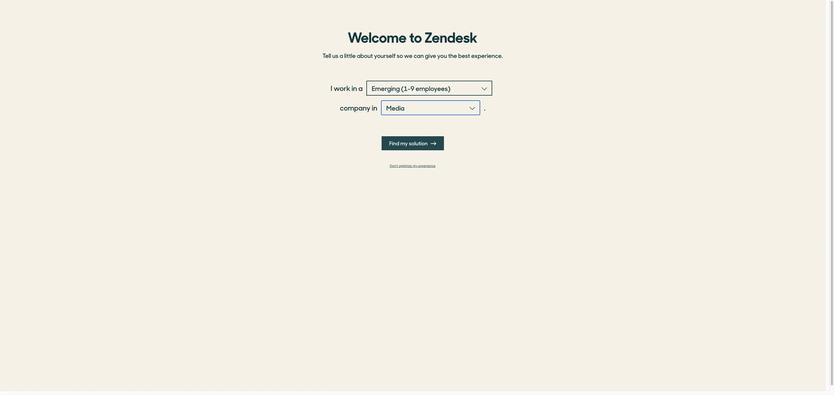 Task type: describe. For each thing, give the bounding box(es) containing it.
my inside button
[[401, 140, 408, 147]]

so
[[397, 51, 403, 60]]

i
[[331, 83, 333, 93]]

1 horizontal spatial a
[[359, 83, 363, 93]]

about
[[357, 51, 373, 60]]

0 horizontal spatial in
[[352, 83, 357, 93]]

little
[[345, 51, 356, 60]]

i work in a
[[331, 83, 363, 93]]

to
[[410, 26, 422, 47]]

zendesk
[[425, 26, 478, 47]]

1 horizontal spatial in
[[372, 103, 378, 113]]

tell us a little about yourself so we can give you the best experience.
[[323, 51, 503, 60]]

optimize
[[399, 164, 412, 168]]

experience
[[419, 164, 436, 168]]

.
[[484, 103, 486, 113]]

company in
[[340, 103, 378, 113]]

welcome
[[348, 26, 407, 47]]

you
[[438, 51, 447, 60]]

tell
[[323, 51, 331, 60]]

arrow right image
[[431, 141, 437, 146]]

experience.
[[472, 51, 503, 60]]

don't optimize my experience
[[390, 164, 436, 168]]

solution
[[409, 140, 428, 147]]

welcome to zendesk
[[348, 26, 478, 47]]

find     my solution
[[389, 140, 429, 147]]

give
[[425, 51, 436, 60]]



Task type: locate. For each thing, give the bounding box(es) containing it.
in right company
[[372, 103, 378, 113]]

my right optimize
[[413, 164, 418, 168]]

a right us
[[340, 51, 343, 60]]

1 vertical spatial in
[[372, 103, 378, 113]]

we
[[404, 51, 413, 60]]

find
[[389, 140, 399, 147]]

work
[[334, 83, 351, 93]]

the
[[449, 51, 457, 60]]

a
[[340, 51, 343, 60], [359, 83, 363, 93]]

0 horizontal spatial a
[[340, 51, 343, 60]]

us
[[333, 51, 339, 60]]

best
[[459, 51, 470, 60]]

can
[[414, 51, 424, 60]]

find     my solution button
[[382, 136, 444, 151]]

1 horizontal spatial my
[[413, 164, 418, 168]]

company
[[340, 103, 371, 113]]

don't optimize my experience link
[[319, 164, 507, 168]]

1 vertical spatial a
[[359, 83, 363, 93]]

in
[[352, 83, 357, 93], [372, 103, 378, 113]]

my
[[401, 140, 408, 147], [413, 164, 418, 168]]

a right work in the top left of the page
[[359, 83, 363, 93]]

don't
[[390, 164, 398, 168]]

0 vertical spatial my
[[401, 140, 408, 147]]

0 horizontal spatial my
[[401, 140, 408, 147]]

my right find
[[401, 140, 408, 147]]

0 vertical spatial in
[[352, 83, 357, 93]]

yourself
[[374, 51, 396, 60]]

0 vertical spatial a
[[340, 51, 343, 60]]

in right work in the top left of the page
[[352, 83, 357, 93]]

1 vertical spatial my
[[413, 164, 418, 168]]



Task type: vqa. For each thing, say whether or not it's contained in the screenshot.
Product Support
no



